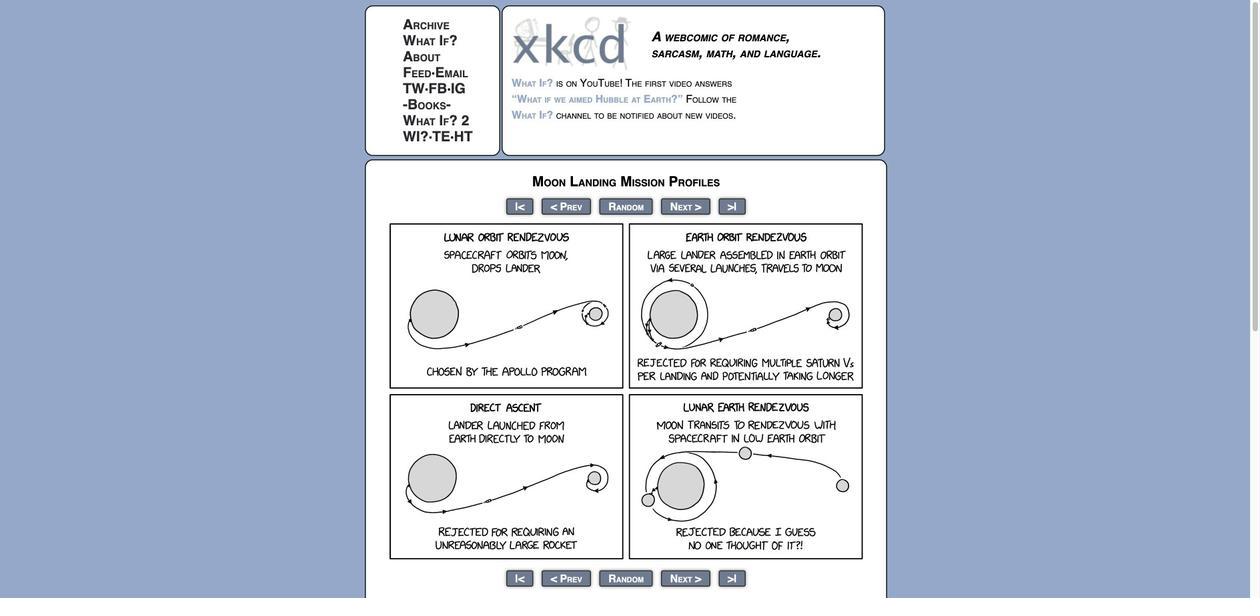 Task type: vqa. For each thing, say whether or not it's contained in the screenshot.
Periodic Table Regions Image
no



Task type: locate. For each thing, give the bounding box(es) containing it.
xkcd.com logo image
[[512, 15, 635, 71]]



Task type: describe. For each thing, give the bounding box(es) containing it.
moon landing mission profiles image
[[390, 224, 863, 560]]



